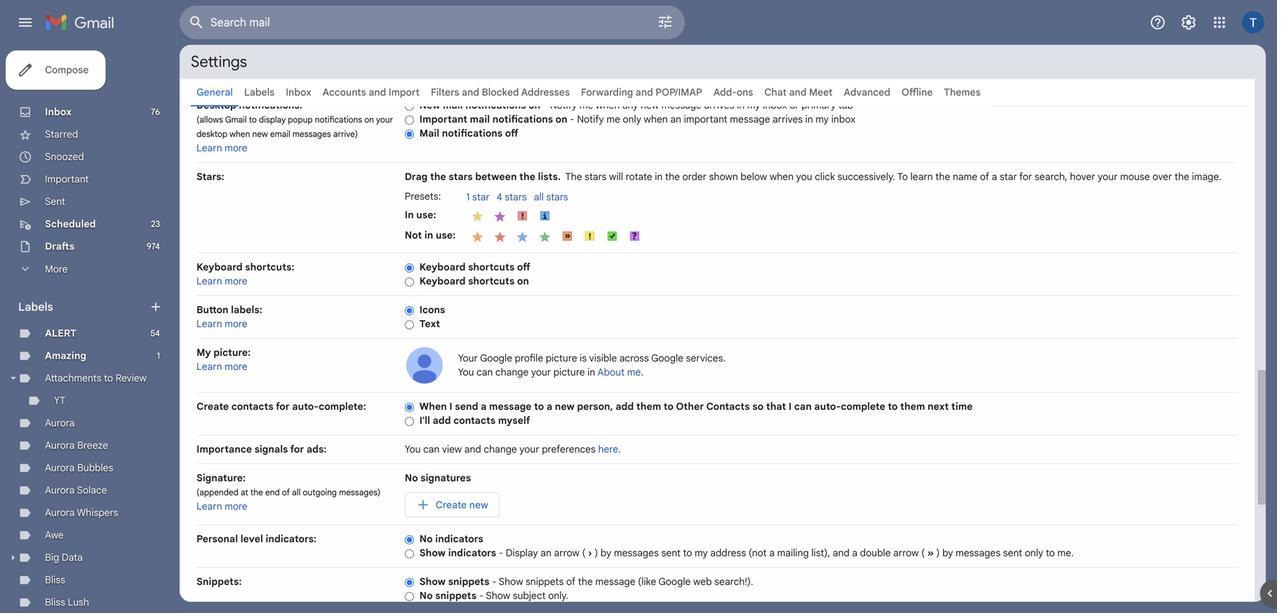 Task type: locate. For each thing, give the bounding box(es) containing it.
labels inside labels navigation
[[18, 300, 53, 314]]

successively.
[[837, 171, 895, 183]]

0 vertical spatial inbox link
[[286, 86, 311, 99]]

new down forwarding and pop/imap
[[641, 99, 659, 112]]

keyboard for keyboard shortcuts off
[[419, 261, 466, 274]]

learn for my
[[196, 361, 222, 373]]

important for important mail notifications on - notify me only when an important message arrives in my inbox
[[419, 113, 467, 126]]

No indicators radio
[[405, 535, 414, 546]]

»
[[927, 548, 934, 560]]

-
[[543, 99, 547, 112], [570, 113, 575, 126], [499, 548, 503, 560], [492, 576, 496, 589], [479, 590, 484, 603]]

contacts down 'send'
[[453, 415, 496, 427]]

inbox down chat
[[763, 99, 787, 112]]

you
[[458, 367, 474, 379], [405, 444, 421, 456]]

inbox
[[763, 99, 787, 112], [831, 113, 856, 126]]

amazing
[[45, 350, 86, 362]]

1 ( from the left
[[582, 548, 586, 560]]

notify down addresses at the top of the page
[[550, 99, 577, 112]]

1 vertical spatial notify
[[577, 113, 604, 126]]

indicators down no indicators
[[448, 548, 496, 560]]

you down i'll add contacts myself option
[[405, 444, 421, 456]]

1 vertical spatial of
[[282, 488, 290, 499]]

0 horizontal spatial )
[[595, 548, 598, 560]]

learn down "(appended" in the left of the page
[[196, 501, 222, 513]]

0 horizontal spatial mail
[[443, 99, 463, 112]]

more down desktop
[[225, 142, 247, 154]]

myself
[[498, 415, 530, 427]]

aurora up the awe
[[45, 507, 75, 520]]

1 vertical spatial add
[[433, 415, 451, 427]]

only
[[623, 113, 641, 126], [1025, 548, 1043, 560]]

settings
[[191, 52, 247, 72]]

and up new mail notifications on - notify me when any new message arrives in my inbox or primary tab at the top of the page
[[636, 86, 653, 99]]

to
[[249, 115, 257, 125], [104, 373, 113, 385], [534, 401, 544, 413], [664, 401, 674, 413], [888, 401, 898, 413], [683, 548, 692, 560], [1046, 548, 1055, 560]]

inbox link inside labels navigation
[[45, 106, 72, 118]]

view
[[442, 444, 462, 456]]

to
[[897, 171, 908, 183]]

the right learn
[[936, 171, 950, 183]]

1 horizontal spatial inbox link
[[286, 86, 311, 99]]

arrow
[[554, 548, 580, 560], [893, 548, 919, 560]]

1 horizontal spatial can
[[477, 367, 493, 379]]

2 vertical spatial of
[[566, 576, 576, 589]]

more down labels: at the left of page
[[225, 318, 247, 331]]

5 aurora from the top
[[45, 507, 75, 520]]

no right no indicators radio
[[419, 534, 433, 546]]

add down 'when'
[[433, 415, 451, 427]]

None search field
[[180, 6, 685, 39]]

all down lists.
[[534, 191, 544, 203]]

star
[[1000, 171, 1017, 183], [472, 191, 490, 203]]

by right ›
[[601, 548, 611, 560]]

0 horizontal spatial star
[[472, 191, 490, 203]]

0 horizontal spatial labels
[[18, 300, 53, 314]]

my down the ons at right top
[[747, 99, 760, 112]]

labels for labels link
[[244, 86, 275, 99]]

alert link
[[45, 328, 76, 340]]

1 vertical spatial can
[[794, 401, 812, 413]]

about
[[597, 367, 625, 379]]

0 horizontal spatial 1
[[157, 351, 160, 362]]

1 horizontal spatial labels
[[244, 86, 275, 99]]

indicators for show
[[448, 548, 496, 560]]

learn inside signature: (appended at the end of all outgoing messages) learn more
[[196, 501, 222, 513]]

2 aurora from the top
[[45, 440, 75, 452]]

learn down desktop
[[196, 142, 222, 154]]

change
[[495, 367, 529, 379], [484, 444, 517, 456]]

4 learn more link from the top
[[196, 361, 247, 373]]

them left next
[[900, 401, 925, 413]]

yt link
[[54, 395, 65, 407]]

2 horizontal spatial my
[[816, 113, 829, 126]]

email
[[270, 129, 290, 140]]

more inside my picture: learn more
[[225, 361, 247, 373]]

0 horizontal spatial an
[[541, 548, 552, 560]]

in use:
[[405, 209, 436, 221]]

advanced search options image
[[651, 8, 679, 36]]

4 aurora from the top
[[45, 485, 75, 497]]

learn down my
[[196, 361, 222, 373]]

1 aurora from the top
[[45, 418, 75, 430]]

0 horizontal spatial inbox link
[[45, 106, 72, 118]]

gmail
[[225, 115, 247, 125]]

show up no snippets - show subject only.
[[499, 576, 523, 589]]

0 horizontal spatial inbox
[[45, 106, 72, 118]]

important mail notifications on - notify me only when an important message arrives in my inbox
[[419, 113, 856, 126]]

learn up button
[[196, 275, 222, 288]]

keyboard inside keyboard shortcuts: learn more
[[196, 261, 243, 274]]

sent left the address
[[661, 548, 681, 560]]

0 vertical spatial star
[[1000, 171, 1017, 183]]

notifications inside desktop notifications: (allows gmail to display popup notifications on your desktop when new email messages arrive) learn more
[[315, 115, 362, 125]]

1 bliss from the top
[[45, 575, 65, 587]]

ads:
[[307, 444, 327, 456]]

0 horizontal spatial only
[[623, 113, 641, 126]]

0 vertical spatial an
[[670, 113, 681, 126]]

0 horizontal spatial i
[[449, 401, 452, 413]]

0 vertical spatial change
[[495, 367, 529, 379]]

accounts and import link
[[323, 86, 420, 99]]

1 vertical spatial indicators
[[448, 548, 496, 560]]

. right preferences
[[618, 444, 621, 456]]

more
[[45, 263, 68, 276]]

1 horizontal spatial (
[[921, 548, 925, 560]]

the right drag
[[430, 171, 446, 183]]

me for only
[[606, 113, 620, 126]]

and for forwarding
[[636, 86, 653, 99]]

0 horizontal spatial messages
[[292, 129, 331, 140]]

1 vertical spatial inbox
[[45, 106, 72, 118]]

for up signals
[[276, 401, 290, 413]]

1 vertical spatial picture
[[554, 367, 585, 379]]

learn more link for button
[[196, 318, 247, 331]]

1 vertical spatial me
[[606, 113, 620, 126]]

messages inside desktop notifications: (allows gmail to display popup notifications on your desktop when new email messages arrive) learn more
[[292, 129, 331, 140]]

any
[[622, 99, 638, 112]]

1 horizontal spatial contacts
[[453, 415, 496, 427]]

below
[[741, 171, 767, 183]]

sent link
[[45, 196, 65, 208]]

1 vertical spatial inbox
[[831, 113, 856, 126]]

1 horizontal spatial an
[[670, 113, 681, 126]]

learn down button
[[196, 318, 222, 331]]

drafts link
[[45, 241, 74, 253]]

1 horizontal spatial arrives
[[773, 113, 803, 126]]

your
[[376, 115, 393, 125], [1098, 171, 1118, 183], [531, 367, 551, 379], [520, 444, 539, 456]]

outgoing
[[303, 488, 337, 499]]

1 horizontal spatial me
[[606, 113, 620, 126]]

to inside labels navigation
[[104, 373, 113, 385]]

forwarding and pop/imap link
[[581, 86, 702, 99]]

your right hover
[[1098, 171, 1118, 183]]

support image
[[1149, 14, 1166, 31]]

popup
[[288, 115, 313, 125]]

1 horizontal spatial )
[[936, 548, 940, 560]]

2 vertical spatial me
[[627, 367, 641, 379]]

messages
[[292, 129, 331, 140], [614, 548, 659, 560], [956, 548, 1001, 560]]

and right list),
[[833, 548, 850, 560]]

addresses
[[521, 86, 570, 99]]

labels:
[[231, 304, 262, 316]]

more
[[225, 142, 247, 154], [225, 275, 247, 288], [225, 318, 247, 331], [225, 361, 247, 373], [225, 501, 247, 513]]

and right filters
[[462, 86, 479, 99]]

2 arrow from the left
[[893, 548, 919, 560]]

3 aurora from the top
[[45, 462, 75, 475]]

arrives down or
[[773, 113, 803, 126]]

1 vertical spatial labels
[[18, 300, 53, 314]]

learn inside my picture: learn more
[[196, 361, 222, 373]]

0 horizontal spatial sent
[[661, 548, 681, 560]]

offline
[[902, 86, 933, 99]]

Keyboard shortcuts on radio
[[405, 277, 414, 288]]

2 horizontal spatial can
[[794, 401, 812, 413]]

2 by from the left
[[942, 548, 953, 560]]

more down at
[[225, 501, 247, 513]]

rotate
[[626, 171, 652, 183]]

can down your
[[477, 367, 493, 379]]

0 vertical spatial no
[[405, 473, 418, 485]]

0 horizontal spatial contacts
[[231, 401, 274, 413]]

1 horizontal spatial my
[[747, 99, 760, 112]]

4 learn from the top
[[196, 361, 222, 373]]

1 inside labels navigation
[[157, 351, 160, 362]]

learn more link down "(appended" in the left of the page
[[196, 501, 247, 513]]

1 horizontal spatial important
[[419, 113, 467, 126]]

messages down the "popup"
[[292, 129, 331, 140]]

snoozed
[[45, 151, 84, 163]]

learn
[[910, 171, 933, 183]]

1 vertical spatial bliss
[[45, 597, 65, 609]]

1 learn from the top
[[196, 142, 222, 154]]

use:
[[416, 209, 436, 221], [436, 229, 456, 242]]

0 vertical spatial you
[[458, 367, 474, 379]]

create inside button
[[436, 499, 467, 512]]

me down the forwarding
[[579, 99, 593, 112]]

hover
[[1070, 171, 1095, 183]]

snippets right the no snippets option
[[435, 590, 477, 603]]

1 i from the left
[[449, 401, 452, 413]]

0 horizontal spatial of
[[282, 488, 290, 499]]

time
[[951, 401, 973, 413]]

your
[[458, 353, 478, 365]]

arrow left »
[[893, 548, 919, 560]]

of for show snippets - show snippets of the message (like google web search!).
[[566, 576, 576, 589]]

0 vertical spatial bliss
[[45, 575, 65, 587]]

0 horizontal spatial auto-
[[292, 401, 319, 413]]

stars right 4
[[505, 191, 527, 203]]

0 vertical spatial labels
[[244, 86, 275, 99]]

alert
[[45, 328, 76, 340]]

3 more from the top
[[225, 318, 247, 331]]

and for chat
[[789, 86, 807, 99]]

and for accounts
[[369, 86, 386, 99]]

aurora for aurora solace
[[45, 485, 75, 497]]

0 vertical spatial contacts
[[231, 401, 274, 413]]

1 horizontal spatial star
[[1000, 171, 1017, 183]]

0 vertical spatial important
[[419, 113, 467, 126]]

5 learn from the top
[[196, 501, 222, 513]]

1 star link
[[466, 191, 497, 205]]

Text radio
[[405, 320, 414, 330]]

stars
[[449, 171, 473, 183], [585, 171, 607, 183], [505, 191, 527, 203], [546, 191, 568, 203]]

0 vertical spatial me
[[579, 99, 593, 112]]

1 vertical spatial all
[[292, 488, 301, 499]]

create for create contacts for auto-complete:
[[196, 401, 229, 413]]

aurora down yt
[[45, 418, 75, 430]]

0 vertical spatial off
[[505, 127, 518, 140]]

contacts up importance signals for ads:
[[231, 401, 274, 413]]

of right name
[[980, 171, 989, 183]]

2 more from the top
[[225, 275, 247, 288]]

for left ads:
[[290, 444, 304, 456]]

star left search,
[[1000, 171, 1017, 183]]

an down pop/imap
[[670, 113, 681, 126]]

for left search,
[[1019, 171, 1032, 183]]

create up importance
[[196, 401, 229, 413]]

learn more link up button
[[196, 275, 247, 288]]

1 arrow from the left
[[554, 548, 580, 560]]

0 vertical spatial my
[[747, 99, 760, 112]]

New mail notifications on radio
[[405, 101, 414, 111]]

0 vertical spatial for
[[1019, 171, 1032, 183]]

. down across
[[641, 367, 643, 379]]

auto- up ads:
[[292, 401, 319, 413]]

1 vertical spatial for
[[276, 401, 290, 413]]

order
[[682, 171, 707, 183]]

keyboard for keyboard shortcuts on
[[419, 275, 466, 288]]

aurora for aurora breeze
[[45, 440, 75, 452]]

star left 4
[[472, 191, 490, 203]]

labels up the alert
[[18, 300, 53, 314]]

starred
[[45, 128, 78, 141]]

i left 'send'
[[449, 401, 452, 413]]

2 horizontal spatial me
[[627, 367, 641, 379]]

auto- right the that at bottom right
[[814, 401, 841, 413]]

1 horizontal spatial inbox
[[286, 86, 311, 99]]

2 bliss from the top
[[45, 597, 65, 609]]

(not
[[749, 548, 767, 560]]

0 horizontal spatial all
[[292, 488, 301, 499]]

arrives down 'add-'
[[704, 99, 734, 112]]

1 vertical spatial 1
[[157, 351, 160, 362]]

of inside signature: (appended at the end of all outgoing messages) learn more
[[282, 488, 290, 499]]

by right »
[[942, 548, 953, 560]]

stars left "will"
[[585, 171, 607, 183]]

1 vertical spatial off
[[517, 261, 530, 274]]

messages up (like
[[614, 548, 659, 560]]

not
[[405, 229, 422, 242]]

subject
[[513, 590, 546, 603]]

When I send a message to a new person, add them to Other Contacts so that I can auto-complete to them next time radio
[[405, 403, 414, 413]]

2 learn from the top
[[196, 275, 222, 288]]

aurora solace
[[45, 485, 107, 497]]

1 vertical spatial use:
[[436, 229, 456, 242]]

can right the that at bottom right
[[794, 401, 812, 413]]

labels up notifications:
[[244, 86, 275, 99]]

No snippets radio
[[405, 592, 414, 603]]

themes
[[944, 86, 981, 99]]

Show snippets radio
[[405, 578, 414, 589]]

0 vertical spatial of
[[980, 171, 989, 183]]

aurora whispers
[[45, 507, 118, 520]]

1 horizontal spatial add
[[616, 401, 634, 413]]

mail notifications off
[[419, 127, 518, 140]]

1 horizontal spatial mail
[[470, 113, 490, 126]]

icons
[[419, 304, 445, 316]]

learn inside button labels: learn more
[[196, 318, 222, 331]]

of right end
[[282, 488, 290, 499]]

1 for 1 star 4 stars all stars
[[466, 191, 470, 203]]

your left important mail notifications on option
[[376, 115, 393, 125]]

when down gmail
[[230, 129, 250, 140]]

1 horizontal spatial i
[[789, 401, 792, 413]]

) right ›
[[595, 548, 598, 560]]

arrives
[[704, 99, 734, 112], [773, 113, 803, 126]]

- up no snippets - show subject only.
[[492, 576, 496, 589]]

only left "me."
[[1025, 548, 1043, 560]]

1 more from the top
[[225, 142, 247, 154]]

you
[[796, 171, 812, 183]]

- for an
[[499, 548, 503, 560]]

inbox up starred link
[[45, 106, 72, 118]]

1 horizontal spatial sent
[[1003, 548, 1022, 560]]

no indicators
[[419, 534, 483, 546]]

3 learn more link from the top
[[196, 318, 247, 331]]

keyboard
[[196, 261, 243, 274], [419, 261, 466, 274], [419, 275, 466, 288]]

2 vertical spatial no
[[419, 590, 433, 603]]

no snippets - show subject only.
[[419, 590, 569, 603]]

when
[[596, 99, 620, 112], [644, 113, 668, 126], [230, 129, 250, 140], [770, 171, 794, 183]]

change inside your google profile picture is visible across google services. you can change your picture in about me .
[[495, 367, 529, 379]]

4 more from the top
[[225, 361, 247, 373]]

notifications
[[465, 99, 526, 112], [492, 113, 553, 126], [315, 115, 362, 125], [442, 127, 503, 140]]

can
[[477, 367, 493, 379], [794, 401, 812, 413], [423, 444, 440, 456]]

0 vertical spatial can
[[477, 367, 493, 379]]

mail for new
[[443, 99, 463, 112]]

more inside button labels: learn more
[[225, 318, 247, 331]]

3 learn from the top
[[196, 318, 222, 331]]

1 vertical spatial only
[[1025, 548, 1043, 560]]

when
[[419, 401, 447, 413]]

off for mail notifications off
[[505, 127, 518, 140]]

and left import
[[369, 86, 386, 99]]

0 vertical spatial inbox
[[286, 86, 311, 99]]

0 horizontal spatial .
[[618, 444, 621, 456]]

more for labels:
[[225, 318, 247, 331]]

1 horizontal spatial by
[[942, 548, 953, 560]]

to left the address
[[683, 548, 692, 560]]

0 horizontal spatial create
[[196, 401, 229, 413]]

2 learn more link from the top
[[196, 275, 247, 288]]

2 shortcuts from the top
[[468, 275, 515, 288]]

more inside desktop notifications: (allows gmail to display popup notifications on your desktop when new email messages arrive) learn more
[[225, 142, 247, 154]]

1 shortcuts from the top
[[468, 261, 515, 274]]

learn for keyboard
[[196, 275, 222, 288]]

keyboard shortcuts on
[[419, 275, 529, 288]]

more inside signature: (appended at the end of all outgoing messages) learn more
[[225, 501, 247, 513]]

0 vertical spatial 1
[[466, 191, 470, 203]]

2 vertical spatial can
[[423, 444, 440, 456]]

indicators for no
[[435, 534, 483, 546]]

mail up mail notifications off
[[470, 113, 490, 126]]

filters and blocked addresses link
[[431, 86, 570, 99]]

my for (not
[[695, 548, 708, 560]]

big data link
[[45, 552, 83, 565]]

bliss for bliss link
[[45, 575, 65, 587]]

important down new
[[419, 113, 467, 126]]

5 more from the top
[[225, 501, 247, 513]]

0 horizontal spatial by
[[601, 548, 611, 560]]

when down the forwarding
[[596, 99, 620, 112]]

1 horizontal spatial 1
[[466, 191, 470, 203]]

for
[[1019, 171, 1032, 183], [276, 401, 290, 413], [290, 444, 304, 456]]

2 vertical spatial my
[[695, 548, 708, 560]]

can inside your google profile picture is visible across google services. you can change your picture in about me .
[[477, 367, 493, 379]]

1 horizontal spatial .
[[641, 367, 643, 379]]

more inside keyboard shortcuts: learn more
[[225, 275, 247, 288]]

1 by from the left
[[601, 548, 611, 560]]

me down new mail notifications on - notify me when any new message arrives in my inbox or primary tab at the top of the page
[[606, 113, 620, 126]]

2 them from the left
[[900, 401, 925, 413]]

web
[[693, 576, 712, 589]]

all left outgoing
[[292, 488, 301, 499]]

to right complete
[[888, 401, 898, 413]]

when i send a message to a new person, add them to other contacts so that i can auto-complete to them next time
[[419, 401, 973, 413]]

learn inside keyboard shortcuts: learn more
[[196, 275, 222, 288]]

create down signatures
[[436, 499, 467, 512]]

974
[[147, 242, 160, 252]]

show left subject
[[486, 590, 510, 603]]

learn more link for keyboard
[[196, 275, 247, 288]]

0 vertical spatial only
[[623, 113, 641, 126]]

labels
[[244, 86, 275, 99], [18, 300, 53, 314]]

1 left 4
[[466, 191, 470, 203]]

in down primary
[[805, 113, 813, 126]]

learn more link down button
[[196, 318, 247, 331]]

0 vertical spatial picture
[[546, 353, 577, 365]]

desktop notifications: (allows gmail to display popup notifications on your desktop when new email messages arrive) learn more
[[196, 99, 393, 154]]

mail for important
[[470, 113, 490, 126]]

keyboard right keyboard shortcuts off option
[[419, 261, 466, 274]]

show right show indicators option
[[419, 548, 446, 560]]

can left view
[[423, 444, 440, 456]]

(
[[582, 548, 586, 560], [921, 548, 925, 560]]

off down blocked at the left
[[505, 127, 518, 140]]

1 learn more link from the top
[[196, 142, 247, 154]]

0 horizontal spatial you
[[405, 444, 421, 456]]

1 horizontal spatial auto-
[[814, 401, 841, 413]]

mail down filters
[[443, 99, 463, 112]]

0 vertical spatial add
[[616, 401, 634, 413]]

important down "snoozed" link
[[45, 173, 89, 186]]

attachments
[[45, 373, 101, 385]]

- for subject
[[479, 590, 484, 603]]

my picture: learn more
[[196, 347, 251, 373]]

indicators down the create new
[[435, 534, 483, 546]]

( left ›
[[582, 548, 586, 560]]

me for when
[[579, 99, 593, 112]]

auto-
[[292, 401, 319, 413], [814, 401, 841, 413]]

more down picture: at the left of the page
[[225, 361, 247, 373]]

important inside labels navigation
[[45, 173, 89, 186]]

learn more link
[[196, 142, 247, 154], [196, 275, 247, 288], [196, 318, 247, 331], [196, 361, 247, 373], [196, 501, 247, 513]]

1 vertical spatial no
[[419, 534, 433, 546]]

inbox link up the "popup"
[[286, 86, 311, 99]]

bliss down bliss link
[[45, 597, 65, 609]]



Task type: describe. For each thing, give the bounding box(es) containing it.
the inside signature: (appended at the end of all outgoing messages) learn more
[[250, 488, 263, 499]]

shortcuts for on
[[468, 275, 515, 288]]

accounts
[[323, 86, 366, 99]]

. inside your google profile picture is visible across google services. you can change your picture in about me .
[[641, 367, 643, 379]]

forwarding
[[581, 86, 633, 99]]

snoozed link
[[45, 151, 84, 163]]

ons
[[737, 86, 753, 99]]

inbox inside labels navigation
[[45, 106, 72, 118]]

button labels: learn more
[[196, 304, 262, 331]]

2 ( from the left
[[921, 548, 925, 560]]

notifications right mail
[[442, 127, 503, 140]]

new left person,
[[555, 401, 575, 413]]

labels heading
[[18, 300, 149, 314]]

review
[[116, 373, 147, 385]]

shortcuts for off
[[468, 261, 515, 274]]

bliss link
[[45, 575, 65, 587]]

0 vertical spatial all
[[534, 191, 544, 203]]

desktop
[[196, 99, 236, 112]]

new inside desktop notifications: (allows gmail to display popup notifications on your desktop when new email messages arrive) learn more
[[252, 129, 268, 140]]

i'll
[[419, 415, 430, 427]]

to left "me."
[[1046, 548, 1055, 560]]

double
[[860, 548, 891, 560]]

message up myself
[[489, 401, 532, 413]]

here
[[598, 444, 618, 456]]

for for create contacts for auto-complete:
[[276, 401, 290, 413]]

- for snippets
[[492, 576, 496, 589]]

message down pop/imap
[[661, 99, 702, 112]]

forwarding and pop/imap
[[581, 86, 702, 99]]

level
[[240, 534, 263, 546]]

Icons radio
[[405, 306, 414, 316]]

1 vertical spatial you
[[405, 444, 421, 456]]

bliss for bliss lush
[[45, 597, 65, 609]]

your down myself
[[520, 444, 539, 456]]

mailing
[[777, 548, 809, 560]]

snippets for show snippets of the message (like google web search!).
[[448, 576, 489, 589]]

import
[[389, 86, 420, 99]]

the
[[565, 171, 582, 183]]

settings image
[[1180, 14, 1197, 31]]

create new button
[[405, 493, 499, 518]]

23
[[151, 219, 160, 230]]

the left order
[[665, 171, 680, 183]]

1 horizontal spatial messages
[[614, 548, 659, 560]]

2 auto- from the left
[[814, 401, 841, 413]]

notify for notify me when any new message arrives in my inbox or primary tab
[[550, 99, 577, 112]]

so
[[752, 401, 764, 413]]

meet
[[809, 86, 833, 99]]

1 vertical spatial my
[[816, 113, 829, 126]]

aurora for aurora bubbles
[[45, 462, 75, 475]]

data
[[62, 552, 83, 565]]

1 for 1
[[157, 351, 160, 362]]

1 vertical spatial an
[[541, 548, 552, 560]]

(allows
[[196, 115, 223, 125]]

primary
[[801, 99, 836, 112]]

all inside signature: (appended at the end of all outgoing messages) learn more
[[292, 488, 301, 499]]

5 learn more link from the top
[[196, 501, 247, 513]]

shortcuts:
[[245, 261, 294, 274]]

me inside your google profile picture is visible across google services. you can change your picture in about me .
[[627, 367, 641, 379]]

contacts
[[706, 401, 750, 413]]

my for or
[[747, 99, 760, 112]]

messages)
[[339, 488, 380, 499]]

you inside your google profile picture is visible across google services. you can change your picture in about me .
[[458, 367, 474, 379]]

indicators:
[[266, 534, 317, 546]]

new mail notifications on - notify me when any new message arrives in my inbox or primary tab
[[419, 99, 853, 112]]

lists.
[[538, 171, 561, 183]]

2 horizontal spatial of
[[980, 171, 989, 183]]

amazing link
[[45, 350, 86, 362]]

0 vertical spatial use:
[[416, 209, 436, 221]]

1 vertical spatial arrives
[[773, 113, 803, 126]]

that
[[766, 401, 786, 413]]

awe link
[[45, 530, 64, 542]]

snippets up "only."
[[526, 576, 564, 589]]

compose
[[45, 64, 89, 76]]

complete:
[[319, 401, 366, 413]]

create for create new
[[436, 499, 467, 512]]

in inside your google profile picture is visible across google services. you can change your picture in about me .
[[587, 367, 595, 379]]

all stars link
[[534, 191, 575, 205]]

about me link
[[597, 367, 641, 379]]

signatures
[[421, 473, 471, 485]]

when left you
[[770, 171, 794, 183]]

to inside desktop notifications: (allows gmail to display popup notifications on your desktop when new email messages arrive) learn more
[[249, 115, 257, 125]]

in right rotate
[[655, 171, 663, 183]]

keyboard for keyboard shortcuts: learn more
[[196, 261, 243, 274]]

notify for notify me only when an important message arrives in my inbox
[[577, 113, 604, 126]]

aurora breeze
[[45, 440, 108, 452]]

i'll add contacts myself
[[419, 415, 530, 427]]

a right the (not
[[769, 548, 775, 560]]

1 ) from the left
[[595, 548, 598, 560]]

1 horizontal spatial inbox
[[831, 113, 856, 126]]

to left other
[[664, 401, 674, 413]]

more button
[[0, 258, 168, 281]]

a right name
[[992, 171, 997, 183]]

›
[[588, 548, 592, 560]]

themes link
[[944, 86, 981, 99]]

the down ›
[[578, 576, 593, 589]]

- up the
[[570, 113, 575, 126]]

0 horizontal spatial add
[[433, 415, 451, 427]]

new
[[419, 99, 440, 112]]

bubbles
[[77, 462, 113, 475]]

stars up 1 star link
[[449, 171, 473, 183]]

address
[[710, 548, 746, 560]]

bliss lush link
[[45, 597, 89, 609]]

awe
[[45, 530, 64, 542]]

no for no signatures
[[405, 473, 418, 485]]

importance
[[196, 444, 252, 456]]

2 i from the left
[[789, 401, 792, 413]]

the left lists.
[[519, 171, 535, 183]]

google right across
[[651, 353, 683, 365]]

complete
[[841, 401, 885, 413]]

over
[[1153, 171, 1172, 183]]

1 vertical spatial change
[[484, 444, 517, 456]]

aurora breeze link
[[45, 440, 108, 452]]

google right your
[[480, 353, 512, 365]]

2 sent from the left
[[1003, 548, 1022, 560]]

and right view
[[464, 444, 481, 456]]

when inside desktop notifications: (allows gmail to display popup notifications on your desktop when new email messages arrive) learn more
[[230, 129, 250, 140]]

in right not
[[424, 229, 433, 242]]

learn more link for my
[[196, 361, 247, 373]]

google right (like
[[659, 576, 691, 589]]

at
[[241, 488, 248, 499]]

on inside desktop notifications: (allows gmail to display popup notifications on your desktop when new email messages arrive) learn more
[[364, 115, 374, 125]]

personal level indicators:
[[196, 534, 317, 546]]

1 them from the left
[[636, 401, 661, 413]]

important
[[684, 113, 727, 126]]

notifications down blocked at the left
[[492, 113, 553, 126]]

snippets for show subject only.
[[435, 590, 477, 603]]

0 vertical spatial arrives
[[704, 99, 734, 112]]

more for shortcuts:
[[225, 275, 247, 288]]

chat and meet link
[[764, 86, 833, 99]]

main menu image
[[17, 14, 34, 31]]

chat and meet
[[764, 86, 833, 99]]

message down the ons at right top
[[730, 113, 770, 126]]

picture image
[[405, 346, 444, 386]]

aurora for aurora link
[[45, 418, 75, 430]]

other
[[676, 401, 704, 413]]

your inside your google profile picture is visible across google services. you can change your picture in about me .
[[531, 367, 551, 379]]

only.
[[548, 590, 569, 603]]

labels for labels heading
[[18, 300, 53, 314]]

1 sent from the left
[[661, 548, 681, 560]]

scheduled
[[45, 218, 96, 231]]

I'll add contacts myself radio
[[405, 417, 414, 427]]

off for keyboard shortcuts off
[[517, 261, 530, 274]]

new inside create new button
[[469, 499, 488, 512]]

keyboard shortcuts off
[[419, 261, 530, 274]]

aurora for aurora whispers
[[45, 507, 75, 520]]

in down the ons at right top
[[737, 99, 745, 112]]

no for no indicators
[[419, 534, 433, 546]]

your google profile picture is visible across google services. you can change your picture in about me .
[[458, 353, 726, 379]]

1 auto- from the left
[[292, 401, 319, 413]]

show right show snippets option
[[419, 576, 446, 589]]

a left person,
[[547, 401, 552, 413]]

preferences
[[542, 444, 596, 456]]

general
[[196, 86, 233, 99]]

scheduled link
[[45, 218, 96, 231]]

(like
[[638, 576, 656, 589]]

search mail image
[[184, 10, 209, 35]]

Show indicators radio
[[405, 549, 414, 560]]

search,
[[1035, 171, 1068, 183]]

2 ) from the left
[[936, 548, 940, 560]]

aurora solace link
[[45, 485, 107, 497]]

more for picture:
[[225, 361, 247, 373]]

filters
[[431, 86, 459, 99]]

important for important
[[45, 173, 89, 186]]

labels navigation
[[0, 45, 180, 614]]

mouse
[[1120, 171, 1150, 183]]

attachments to review link
[[45, 373, 147, 385]]

for for importance signals for ads:
[[290, 444, 304, 456]]

a left double
[[852, 548, 858, 560]]

gmail image
[[45, 8, 121, 36]]

- down addresses at the top of the page
[[543, 99, 547, 112]]

my
[[196, 347, 211, 359]]

image.
[[1192, 171, 1222, 183]]

solace
[[77, 485, 107, 497]]

Keyboard shortcuts off radio
[[405, 263, 414, 274]]

0 vertical spatial inbox
[[763, 99, 787, 112]]

notifications down filters and blocked addresses
[[465, 99, 526, 112]]

Important mail notifications on radio
[[405, 115, 414, 125]]

pop/imap
[[656, 86, 702, 99]]

to down profile
[[534, 401, 544, 413]]

services.
[[686, 353, 726, 365]]

a up i'll add contacts myself
[[481, 401, 487, 413]]

when down new mail notifications on - notify me when any new message arrives in my inbox or primary tab at the top of the page
[[644, 113, 668, 126]]

2 horizontal spatial messages
[[956, 548, 1001, 560]]

of for signature: (appended at the end of all outgoing messages) learn more
[[282, 488, 290, 499]]

Mail notifications off radio
[[405, 129, 414, 140]]

Search mail text field
[[211, 15, 618, 29]]

and for filters
[[462, 86, 479, 99]]

your inside desktop notifications: (allows gmail to display popup notifications on your desktop when new email messages arrive) learn more
[[376, 115, 393, 125]]

stars down lists.
[[546, 191, 568, 203]]

drag
[[405, 171, 428, 183]]

the right over on the right top of the page
[[1175, 171, 1189, 183]]

message left (like
[[595, 576, 635, 589]]

learn inside desktop notifications: (allows gmail to display popup notifications on your desktop when new email messages arrive) learn more
[[196, 142, 222, 154]]

is
[[580, 353, 587, 365]]

0 horizontal spatial can
[[423, 444, 440, 456]]

learn for button
[[196, 318, 222, 331]]

2 horizontal spatial for
[[1019, 171, 1032, 183]]

4
[[497, 191, 502, 203]]

aurora bubbles
[[45, 462, 113, 475]]

big data
[[45, 552, 83, 565]]

1 vertical spatial contacts
[[453, 415, 496, 427]]



Task type: vqa. For each thing, say whether or not it's contained in the screenshot.
the Keyboard inside Keyboard Shortcuts: Learn More
yes



